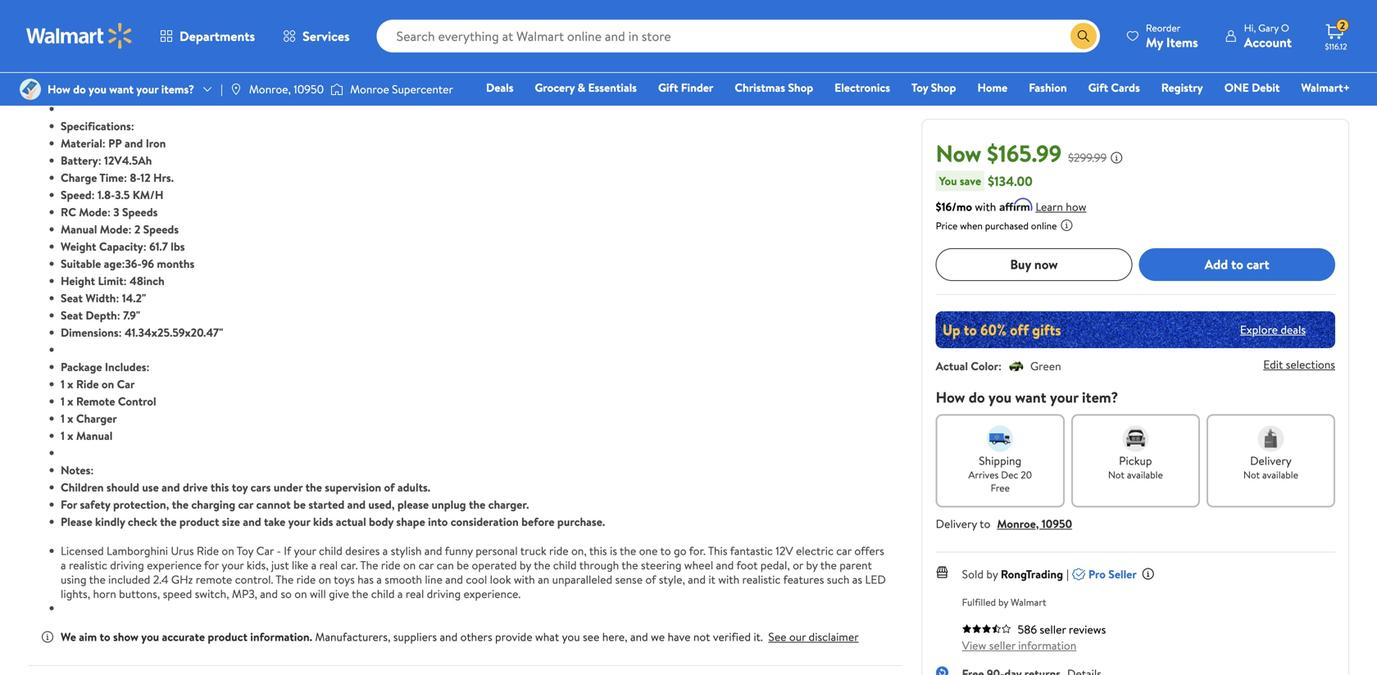 Task type: vqa. For each thing, say whether or not it's contained in the screenshot.
leftmost BE
yes



Task type: describe. For each thing, give the bounding box(es) containing it.
shop for toy shop
[[932, 80, 957, 96]]

led
[[866, 572, 886, 588]]

0 vertical spatial monroe,
[[249, 81, 291, 97]]

wear-
[[246, 0, 274, 14]]

electric inside 5. material: the ride on car have four wear-resistant wheels made of superior pp materials with no possibility of leaking or tire burst, eliminating the hassle of inflating. 6.easy assembly: this kids ride on car is easy to assemble and you can easily assemble it according to our instruction manual or video. assembled size is 41.34x25.59x20.47". 7.excellent customer service: if you have any questions about our electric ride on truck, feel free to contact us. our professional customer service team will solve your problem within 24 hours.
[[390, 66, 427, 82]]

ghz
[[171, 572, 193, 588]]

charging
[[191, 497, 235, 513]]

you down ':'
[[989, 387, 1012, 408]]

car for toy
[[256, 543, 274, 559]]

with inside 5. material: the ride on car have four wear-resistant wheels made of superior pp materials with no possibility of leaking or tire burst, eliminating the hassle of inflating. 6.easy assembly: this kids ride on car is easy to assemble and you can easily assemble it according to our instruction manual or video. assembled size is 41.34x25.59x20.47". 7.excellent customer service: if you have any questions about our electric ride on truck, feel free to contact us. our professional customer service team will solve your problem within 24 hours.
[[509, 0, 531, 14]]

for
[[61, 497, 77, 513]]

and left foot
[[716, 558, 734, 574]]

now
[[1035, 256, 1059, 274]]

4 x from the top
[[67, 428, 73, 444]]

1 horizontal spatial |
[[1067, 567, 1069, 583]]

gift cards
[[1089, 80, 1141, 96]]

before
[[522, 514, 555, 530]]

verified
[[713, 630, 751, 646]]

and right style,
[[688, 572, 706, 588]]

and left "others"
[[440, 630, 458, 646]]

give
[[329, 586, 349, 602]]

delivery to monroe, 10950
[[936, 516, 1073, 532]]

we aim to show you accurate product information. manufacturers, suppliers and others provide what you see here, and we have not verified it. see our disclaimer
[[61, 630, 859, 646]]

for
[[204, 558, 219, 574]]

on up departments 'dropdown button' at the top left of the page
[[163, 0, 176, 14]]

truck
[[521, 543, 547, 559]]

made
[[357, 0, 384, 14]]

when
[[961, 219, 983, 233]]

12v4.5ah
[[104, 153, 152, 169]]

free
[[991, 481, 1010, 495]]

1 horizontal spatial child
[[371, 586, 395, 602]]

on right so
[[295, 586, 307, 602]]

2 vertical spatial have
[[668, 630, 691, 646]]

you down departments
[[222, 66, 239, 82]]

2 horizontal spatial the
[[360, 558, 379, 574]]

to right according on the left top
[[549, 32, 559, 48]]

buy now
[[1011, 256, 1059, 274]]

ride right has at the left bottom
[[381, 558, 401, 574]]

cart
[[1247, 256, 1270, 274]]

$16/mo with
[[936, 199, 997, 215]]

sold
[[963, 567, 984, 583]]

is inside licensed lamborghini urus ride on toy car - if your child desires a stylish and funny personal truck ride on, this is the one to go for. this fantastic 12v electric car offers a realistic driving experience for your kids, just like a real car. the ride on car can be operated by the child through the steering wheel and foot pedal, or by the parent using the included 2.4 ghz remote control. the ride on toys has a smooth line and cool look with an unparalleled sense of style, and it with realistic features such as led lights, horn buttons, speed switch, mp3, and so on will give the child a real driving experience.
[[610, 543, 618, 559]]

1 vertical spatial our
[[370, 66, 387, 82]]

horn
[[93, 586, 116, 602]]

to right the easy
[[284, 32, 295, 48]]

reorder
[[1147, 21, 1181, 35]]

ride left on,
[[550, 543, 569, 559]]

0 horizontal spatial realistic
[[69, 558, 107, 574]]

with right 'wheel'
[[719, 572, 740, 588]]

it.
[[754, 630, 763, 646]]

can inside licensed lamborghini urus ride on toy car - if your child desires a stylish and funny personal truck ride on, this is the one to go for. this fantastic 12v electric car offers a realistic driving experience for your kids, just like a real car. the ride on car can be operated by the child through the steering wheel and foot pedal, or by the parent using the included 2.4 ghz remote control. the ride on toys has a smooth line and cool look with an unparalleled sense of style, and it with realistic features such as led lights, horn buttons, speed switch, mp3, and so on will give the child a real driving experience.
[[437, 558, 454, 574]]

offers
[[855, 543, 885, 559]]

departments button
[[146, 16, 269, 56]]

mp3,
[[232, 586, 257, 602]]

how for how do you want your items?
[[48, 81, 70, 97]]

material: for specifications:
[[61, 135, 106, 151]]

and right "use"
[[162, 480, 180, 496]]

intent image for delivery image
[[1259, 426, 1285, 452]]

0 vertical spatial |
[[221, 81, 223, 97]]

1 horizontal spatial the
[[276, 572, 294, 588]]

learn how button
[[1036, 198, 1087, 216]]

check
[[128, 514, 157, 530]]

to inside button
[[1232, 256, 1244, 274]]

a left line in the bottom left of the page
[[398, 586, 403, 602]]

586
[[1018, 622, 1038, 638]]

shop for christmas shop
[[789, 80, 814, 96]]

price
[[936, 219, 958, 233]]

this inside 'notes: children should use and drive this toy cars under the supervision of adults. for safety protection, the charging car cannot be started and used, please unplug the charger. please kindly check the product size and take your kids actual body shape into consideration before purchase.'
[[211, 480, 229, 496]]

intent image for shipping image
[[988, 426, 1014, 452]]

it inside licensed lamborghini urus ride on toy car - if your child desires a stylish and funny personal truck ride on, this is the one to go for. this fantastic 12v electric car offers a realistic driving experience for your kids, just like a real car. the ride on car can be operated by the child through the steering wheel and foot pedal, or by the parent using the included 2.4 ghz remote control. the ride on toys has a smooth line and cool look with an unparalleled sense of style, and it with realistic features such as led lights, horn buttons, speed switch, mp3, and so on will give the child a real driving experience.
[[709, 572, 716, 588]]

o
[[1282, 21, 1290, 35]]

electronics link
[[828, 79, 898, 96]]

weight
[[61, 239, 96, 255]]

through
[[580, 558, 619, 574]]

superior
[[400, 0, 441, 14]]

a up lights,
[[61, 558, 66, 574]]

walmart image
[[26, 23, 133, 49]]

 image for monroe, 10950
[[230, 83, 243, 96]]

us.
[[600, 66, 614, 82]]

on left line in the bottom left of the page
[[403, 558, 416, 574]]

just
[[271, 558, 289, 574]]

unplug
[[432, 497, 466, 513]]

manufacturers,
[[315, 630, 391, 646]]

cards
[[1112, 80, 1141, 96]]

essentials
[[588, 80, 637, 96]]

cool
[[466, 572, 487, 588]]

0 horizontal spatial or
[[654, 0, 665, 14]]

and left funny
[[425, 543, 443, 559]]

licensed
[[61, 543, 104, 559]]

and inside 5. material: the ride on car have four wear-resistant wheels made of superior pp materials with no possibility of leaking or tire burst, eliminating the hassle of inflating. 6.easy assembly: this kids ride on car is easy to assemble and you can easily assemble it according to our instruction manual or video. assembled size is 41.34x25.59x20.47". 7.excellent customer service: if you have any questions about our electric ride on truck, feel free to contact us. our professional customer service team will solve your problem within 24 hours.
[[346, 32, 364, 48]]

ride right so
[[297, 572, 316, 588]]

want for items?
[[109, 81, 134, 97]]

2 1 from the top
[[61, 394, 65, 410]]

5.
[[61, 0, 70, 14]]

a right like
[[311, 558, 317, 574]]

0 vertical spatial speeds
[[122, 204, 158, 220]]

of right made
[[387, 0, 398, 14]]

look
[[490, 572, 511, 588]]

now $165.99
[[936, 137, 1062, 169]]

ride down easily
[[430, 66, 450, 82]]

as
[[853, 572, 863, 588]]

will inside licensed lamborghini urus ride on toy car - if your child desires a stylish and funny personal truck ride on, this is the one to go for. this fantastic 12v electric car offers a realistic driving experience for your kids, just like a real car. the ride on car can be operated by the child through the steering wheel and foot pedal, or by the parent using the included 2.4 ghz remote control. the ride on toys has a smooth line and cool look with an unparalleled sense of style, and it with realistic features such as led lights, horn buttons, speed switch, mp3, and so on will give the child a real driving experience.
[[310, 586, 326, 602]]

1 horizontal spatial 2
[[1341, 19, 1346, 33]]

no
[[534, 0, 546, 14]]

line
[[425, 572, 443, 588]]

up to sixty percent off deals. shop now. image
[[936, 311, 1336, 348]]

actual
[[936, 358, 969, 374]]

four
[[222, 0, 243, 14]]

licensed lamborghini urus ride on toy car - if your child desires a stylish and funny personal truck ride on, this is the one to go for. this fantastic 12v electric car offers a realistic driving experience for your kids, just like a real car. the ride on car can be operated by the child through the steering wheel and foot pedal, or by the parent using the included 2.4 ghz remote control. the ride on toys has a smooth line and cool look with an unparalleled sense of style, and it with realistic features such as led lights, horn buttons, speed switch, mp3, and so on will give the child a real driving experience.
[[61, 543, 886, 602]]

kids inside 5. material: the ride on car have four wear-resistant wheels made of superior pp materials with no possibility of leaking or tire burst, eliminating the hassle of inflating. 6.easy assembly: this kids ride on car is easy to assemble and you can easily assemble it according to our instruction manual or video. assembled size is 41.34x25.59x20.47". 7.excellent customer service: if you have any questions about our electric ride on truck, feel free to contact us. our professional customer service team will solve your problem within 24 hours.
[[170, 32, 191, 48]]

2 seat from the top
[[61, 308, 83, 324]]

will inside 5. material: the ride on car have four wear-resistant wheels made of superior pp materials with no possibility of leaking or tire burst, eliminating the hassle of inflating. 6.easy assembly: this kids ride on car is easy to assemble and you can easily assemble it according to our instruction manual or video. assembled size is 41.34x25.59x20.47". 7.excellent customer service: if you have any questions about our electric ride on truck, feel free to contact us. our professional customer service team will solve your problem within 24 hours.
[[818, 66, 835, 82]]

ride up the service:
[[193, 32, 213, 48]]

the inside 5. material: the ride on car have four wear-resistant wheels made of superior pp materials with no possibility of leaking or tire burst, eliminating the hassle of inflating. 6.easy assembly: this kids ride on car is easy to assemble and you can easily assemble it according to our instruction manual or video. assembled size is 41.34x25.59x20.47". 7.excellent customer service: if you have any questions about our electric ride on truck, feel free to contact us. our professional customer service team will solve your problem within 24 hours.
[[779, 0, 796, 14]]

purchase.
[[558, 514, 605, 530]]

1 vertical spatial mode:
[[100, 221, 132, 237]]

supervision
[[325, 480, 381, 496]]

car up departments 'dropdown button' at the top left of the page
[[179, 0, 194, 14]]

depth:
[[86, 308, 120, 324]]

possibility
[[549, 0, 599, 14]]

on left toys
[[319, 572, 331, 588]]

add
[[1205, 256, 1229, 274]]

1 vertical spatial or
[[678, 32, 688, 48]]

41.34x25.59x20.47"
[[125, 325, 223, 341]]

under
[[274, 480, 303, 496]]

pp inside specifications: material: pp and iron battery: 12v4.5ah charge time: 8-12 hrs. speed: 1.8-3.5 km/h rc mode: 3 speeds manual mode: 2 speeds weight capacity: 61.7 lbs suitable age:36-96 months height limit: 48inch seat width: 14.2" seat depth: 7.9" dimensions: 41.34x25.59x20.47"
[[108, 135, 122, 151]]

here,
[[603, 630, 628, 646]]

view seller information link
[[963, 638, 1077, 654]]

customer
[[117, 66, 166, 82]]

search icon image
[[1078, 30, 1091, 43]]

pro seller info image
[[1142, 568, 1155, 581]]

2 inside specifications: material: pp and iron battery: 12v4.5ah charge time: 8-12 hrs. speed: 1.8-3.5 km/h rc mode: 3 speeds manual mode: 2 speeds weight capacity: 61.7 lbs suitable age:36-96 months height limit: 48inch seat width: 14.2" seat depth: 7.9" dimensions: 41.34x25.59x20.47"
[[134, 221, 141, 237]]

3 x from the top
[[67, 411, 73, 427]]

and left so
[[260, 586, 278, 602]]

0 vertical spatial 10950
[[294, 81, 324, 97]]

1 horizontal spatial realistic
[[743, 572, 781, 588]]

by right sold at right bottom
[[987, 567, 999, 583]]

2 horizontal spatial child
[[553, 558, 577, 574]]

view seller information
[[963, 638, 1077, 654]]

1 vertical spatial monroe,
[[998, 516, 1040, 532]]

adults.
[[398, 480, 431, 496]]

edit selections button
[[1264, 357, 1336, 373]]

1 horizontal spatial have
[[242, 66, 265, 82]]

of inside 'notes: children should use and drive this toy cars under the supervision of adults. for safety protection, the charging car cannot be started and used, please unplug the charger. please kindly check the product size and take your kids actual body shape into consideration before purchase.'
[[384, 480, 395, 496]]

hassle
[[798, 0, 829, 14]]

monroe, 10950
[[249, 81, 324, 97]]

2 horizontal spatial our
[[790, 630, 806, 646]]

control.
[[235, 572, 273, 588]]

notes:
[[61, 463, 94, 479]]

see our disclaimer button
[[769, 630, 859, 646]]

you down 41.34x25.59x20.47".
[[89, 81, 107, 97]]

what
[[536, 630, 560, 646]]

solve
[[837, 66, 863, 82]]

your inside 'notes: children should use and drive this toy cars under the supervision of adults. for safety protection, the charging car cannot be started and used, please unplug the charger. please kindly check the product size and take your kids actual body shape into consideration before purchase.'
[[288, 514, 311, 530]]

to inside licensed lamborghini urus ride on toy car - if your child desires a stylish and funny personal truck ride on, this is the one to go for. this fantastic 12v electric car offers a realistic driving experience for your kids, just like a real car. the ride on car can be operated by the child through the steering wheel and foot pedal, or by the parent using the included 2.4 ghz remote control. the ride on toys has a smooth line and cool look with an unparalleled sense of style, and it with realistic features such as led lights, horn buttons, speed switch, mp3, and so on will give the child a real driving experience.
[[661, 543, 671, 559]]

2 assemble from the left
[[438, 32, 484, 48]]

foot
[[737, 558, 758, 574]]

0 vertical spatial driving
[[110, 558, 144, 574]]

by right "fulfilled"
[[999, 596, 1009, 610]]

assembly:
[[94, 32, 145, 48]]

ride inside 'package includes: 1 x ride on car 1 x remote control 1 x charger 1 x manual'
[[76, 376, 99, 392]]

by left an
[[520, 558, 532, 574]]

of left leaking
[[602, 0, 613, 14]]

and down supervision on the bottom of page
[[347, 497, 366, 513]]

how for how do you want your item?
[[936, 387, 966, 408]]

gift finder
[[659, 80, 714, 96]]

provide
[[495, 630, 533, 646]]

not for pickup
[[1109, 468, 1125, 482]]

one
[[639, 543, 658, 559]]

1 vertical spatial real
[[406, 586, 424, 602]]

others
[[461, 630, 493, 646]]

show
[[113, 630, 139, 646]]

delivery not available
[[1244, 453, 1299, 482]]

price when purchased online
[[936, 219, 1058, 233]]

funny
[[445, 543, 473, 559]]

0 vertical spatial our
[[562, 32, 579, 48]]

and left take
[[243, 514, 261, 530]]

resistant
[[274, 0, 317, 14]]

materials
[[460, 0, 506, 14]]

view
[[963, 638, 987, 654]]

on right for
[[222, 543, 234, 559]]

ride up assembly:
[[141, 0, 160, 14]]

and right line in the bottom left of the page
[[446, 572, 463, 588]]

by left such
[[807, 558, 818, 574]]

car left offers
[[837, 543, 852, 559]]

free
[[522, 66, 543, 82]]



Task type: locate. For each thing, give the bounding box(es) containing it.
shop left the home link
[[932, 80, 957, 96]]

electronics
[[835, 80, 891, 96]]

pro seller
[[1089, 567, 1137, 583]]

 image
[[20, 79, 41, 100], [230, 83, 243, 96]]

do
[[73, 81, 86, 97], [969, 387, 986, 408]]

1 vertical spatial material:
[[61, 135, 106, 151]]

kids inside 'notes: children should use and drive this toy cars under the supervision of adults. for safety protection, the charging car cannot be started and used, please unplug the charger. please kindly check the product size and take your kids actual body shape into consideration before purchase.'
[[313, 514, 333, 530]]

item?
[[1083, 387, 1119, 408]]

driving up buttons, in the bottom of the page
[[110, 558, 144, 574]]

car left funny
[[419, 558, 434, 574]]

this up charging
[[211, 480, 229, 496]]

2 available from the left
[[1263, 468, 1299, 482]]

3.5
[[115, 187, 130, 203]]

x left charger
[[67, 411, 73, 427]]

2 horizontal spatial have
[[668, 630, 691, 646]]

manual inside specifications: material: pp and iron battery: 12v4.5ah charge time: 8-12 hrs. speed: 1.8-3.5 km/h rc mode: 3 speeds manual mode: 2 speeds weight capacity: 61.7 lbs suitable age:36-96 months height limit: 48inch seat width: 14.2" seat depth: 7.9" dimensions: 41.34x25.59x20.47"
[[61, 221, 97, 237]]

2 not from the left
[[1244, 468, 1261, 482]]

will
[[818, 66, 835, 82], [310, 586, 326, 602]]

if inside 5. material: the ride on car have four wear-resistant wheels made of superior pp materials with no possibility of leaking or tire burst, eliminating the hassle of inflating. 6.easy assembly: this kids ride on car is easy to assemble and you can easily assemble it according to our instruction manual or video. assembled size is 41.34x25.59x20.47". 7.excellent customer service: if you have any questions about our electric ride on truck, feel free to contact us. our professional customer service team will solve your problem within 24 hours.
[[211, 66, 219, 82]]

kids up the service:
[[170, 32, 191, 48]]

2 vertical spatial or
[[793, 558, 804, 574]]

shipping arrives dec 20 free
[[969, 453, 1033, 495]]

1 horizontal spatial kids
[[313, 514, 333, 530]]

1 horizontal spatial or
[[678, 32, 688, 48]]

pp up 12v4.5ah
[[108, 135, 122, 151]]

monroe, down free
[[998, 516, 1040, 532]]

0 horizontal spatial if
[[211, 66, 219, 82]]

1 horizontal spatial driving
[[427, 586, 461, 602]]

0 vertical spatial real
[[320, 558, 338, 574]]

0 vertical spatial if
[[211, 66, 219, 82]]

not down intent image for delivery
[[1244, 468, 1261, 482]]

1 vertical spatial this
[[709, 543, 728, 559]]

 image left problem
[[20, 79, 41, 100]]

2 x from the top
[[67, 394, 73, 410]]

7.excellent
[[61, 66, 114, 82]]

0 vertical spatial product
[[180, 514, 219, 530]]

you save $134.00
[[940, 172, 1033, 190]]

0 horizontal spatial want
[[109, 81, 134, 97]]

a right has at the left bottom
[[377, 572, 382, 588]]

0 horizontal spatial the
[[120, 0, 138, 14]]

this right on,
[[590, 543, 607, 559]]

safety
[[80, 497, 110, 513]]

$299.99
[[1069, 150, 1107, 166]]

limit:
[[98, 273, 127, 289]]

car inside 'notes: children should use and drive this toy cars under the supervision of adults. for safety protection, the charging car cannot be started and used, please unplug the charger. please kindly check the product size and take your kids actual body shape into consideration before purchase.'
[[238, 497, 254, 513]]

on up remote
[[102, 376, 114, 392]]

mode: down 1.8-
[[79, 204, 111, 220]]

delivery
[[1251, 453, 1292, 469], [936, 516, 978, 532]]

account
[[1245, 33, 1293, 51]]

1 vertical spatial it
[[709, 572, 716, 588]]

not inside "pickup not available"
[[1109, 468, 1125, 482]]

personal
[[476, 543, 518, 559]]

pp inside 5. material: the ride on car have four wear-resistant wheels made of superior pp materials with no possibility of leaking or tire burst, eliminating the hassle of inflating. 6.easy assembly: this kids ride on car is easy to assemble and you can easily assemble it according to our instruction manual or video. assembled size is 41.34x25.59x20.47". 7.excellent customer service: if you have any questions about our electric ride on truck, feel free to contact us. our professional customer service team will solve your problem within 24 hours.
[[444, 0, 458, 14]]

0 vertical spatial material:
[[72, 0, 117, 14]]

1 horizontal spatial size
[[781, 32, 799, 48]]

0 horizontal spatial can
[[388, 32, 405, 48]]

child up toys
[[319, 543, 343, 559]]

0 horizontal spatial monroe,
[[249, 81, 291, 97]]

real
[[320, 558, 338, 574], [406, 586, 424, 602]]

1 seat from the top
[[61, 290, 83, 306]]

0 vertical spatial kids
[[170, 32, 191, 48]]

manual inside 'package includes: 1 x ride on car 1 x remote control 1 x charger 1 x manual'
[[76, 428, 113, 444]]

iron
[[146, 135, 166, 151]]

2 vertical spatial our
[[790, 630, 806, 646]]

driving left cool
[[427, 586, 461, 602]]

delivery down intent image for delivery
[[1251, 453, 1292, 469]]

manual
[[61, 221, 97, 237], [76, 428, 113, 444]]

is left the easy
[[249, 32, 257, 48]]

1 horizontal spatial ride
[[197, 543, 219, 559]]

delivery for not
[[1251, 453, 1292, 469]]

it left foot
[[709, 572, 716, 588]]

realistic up lights,
[[69, 558, 107, 574]]

mode: down the 3
[[100, 221, 132, 237]]

size inside 5. material: the ride on car have four wear-resistant wheels made of superior pp materials with no possibility of leaking or tire burst, eliminating the hassle of inflating. 6.easy assembly: this kids ride on car is easy to assemble and you can easily assemble it according to our instruction manual or video. assembled size is 41.34x25.59x20.47". 7.excellent customer service: if you have any questions about our electric ride on truck, feel free to contact us. our professional customer service team will solve your problem within 24 hours.
[[781, 32, 799, 48]]

-
[[277, 543, 281, 559]]

be inside 'notes: children should use and drive this toy cars under the supervision of adults. for safety protection, the charging car cannot be started and used, please unplug the charger. please kindly check the product size and take your kids actual body shape into consideration before purchase.'
[[294, 497, 306, 513]]

has
[[358, 572, 374, 588]]

can
[[388, 32, 405, 48], [437, 558, 454, 574]]

manual down charger
[[76, 428, 113, 444]]

0 horizontal spatial toy
[[237, 543, 254, 559]]

reorder my items
[[1147, 21, 1199, 51]]

1 horizontal spatial 10950
[[1042, 516, 1073, 532]]

material: up inflating.
[[72, 0, 117, 14]]

1 gift from the left
[[659, 80, 679, 96]]

if inside licensed lamborghini urus ride on toy car - if your child desires a stylish and funny personal truck ride on, this is the one to go for. this fantastic 12v electric car offers a realistic driving experience for your kids, just like a real car. the ride on car can be operated by the child through the steering wheel and foot pedal, or by the parent using the included 2.4 ghz remote control. the ride on toys has a smooth line and cool look with an unparalleled sense of style, and it with realistic features such as led lights, horn buttons, speed switch, mp3, and so on will give the child a real driving experience.
[[284, 543, 291, 559]]

1 horizontal spatial will
[[818, 66, 835, 82]]

x left remote
[[67, 394, 73, 410]]

1 horizontal spatial shop
[[932, 80, 957, 96]]

do for how do you want your item?
[[969, 387, 986, 408]]

$16/mo
[[936, 199, 973, 215]]

style,
[[659, 572, 686, 588]]

0 horizontal spatial will
[[310, 586, 326, 602]]

ride inside licensed lamborghini urus ride on toy car - if your child desires a stylish and funny personal truck ride on, this is the one to go for. this fantastic 12v electric car offers a realistic driving experience for your kids, just like a real car. the ride on car can be operated by the child through the steering wheel and foot pedal, or by the parent using the included 2.4 ghz remote control. the ride on toys has a smooth line and cool look with an unparalleled sense of style, and it with realistic features such as led lights, horn buttons, speed switch, mp3, and so on will give the child a real driving experience.
[[197, 543, 219, 559]]

ride right urus
[[197, 543, 219, 559]]

our down possibility
[[562, 32, 579, 48]]

0 vertical spatial want
[[109, 81, 134, 97]]

seller
[[1109, 567, 1137, 583]]

2 gift from the left
[[1089, 80, 1109, 96]]

delivery for to
[[936, 516, 978, 532]]

x
[[67, 376, 73, 392], [67, 394, 73, 410], [67, 411, 73, 427], [67, 428, 73, 444]]

 image
[[331, 81, 344, 98]]

6.easy
[[61, 32, 92, 48]]

buy
[[1011, 256, 1032, 274]]

1 vertical spatial 2
[[134, 221, 141, 237]]

not inside delivery not available
[[1244, 468, 1261, 482]]

have
[[197, 0, 220, 14], [242, 66, 265, 82], [668, 630, 691, 646]]

to left go at bottom
[[661, 543, 671, 559]]

1 horizontal spatial real
[[406, 586, 424, 602]]

car inside 'package includes: 1 x ride on car 1 x remote control 1 x charger 1 x manual'
[[117, 376, 135, 392]]

0 horizontal spatial kids
[[170, 32, 191, 48]]

real left line in the bottom left of the page
[[406, 586, 424, 602]]

0 horizontal spatial is
[[249, 32, 257, 48]]

0 vertical spatial mode:
[[79, 204, 111, 220]]

0 horizontal spatial shop
[[789, 80, 814, 96]]

our
[[616, 66, 636, 82]]

1 vertical spatial size
[[222, 514, 240, 530]]

gift for gift finder
[[659, 80, 679, 96]]

seat up dimensions:
[[61, 308, 83, 324]]

have right the we
[[668, 630, 691, 646]]

 image for how do you want your items?
[[20, 79, 41, 100]]

1 available from the left
[[1128, 468, 1164, 482]]

material: inside 5. material: the ride on car have four wear-resistant wheels made of superior pp materials with no possibility of leaking or tire burst, eliminating the hassle of inflating. 6.easy assembly: this kids ride on car is easy to assemble and you can easily assemble it according to our instruction manual or video. assembled size is 41.34x25.59x20.47". 7.excellent customer service: if you have any questions about our electric ride on truck, feel free to contact us. our professional customer service team will solve your problem within 24 hours.
[[72, 0, 117, 14]]

1 down package
[[61, 376, 65, 392]]

3
[[113, 204, 119, 220]]

0 vertical spatial be
[[294, 497, 306, 513]]

kindly
[[95, 514, 125, 530]]

and up the about
[[346, 32, 364, 48]]

or left video.
[[678, 32, 688, 48]]

like
[[292, 558, 309, 574]]

1 horizontal spatial car
[[256, 543, 274, 559]]

this inside licensed lamborghini urus ride on toy car - if your child desires a stylish and funny personal truck ride on, this is the one to go for. this fantastic 12v electric car offers a realistic driving experience for your kids, just like a real car. the ride on car can be operated by the child through the steering wheel and foot pedal, or by the parent using the included 2.4 ghz remote control. the ride on toys has a smooth line and cool look with an unparalleled sense of style, and it with realistic features such as led lights, horn buttons, speed switch, mp3, and so on will give the child a real driving experience.
[[590, 543, 607, 559]]

x down package
[[67, 376, 73, 392]]

affirm image
[[1000, 198, 1033, 211]]

1 x from the top
[[67, 376, 73, 392]]

how down actual
[[936, 387, 966, 408]]

fulfilled by walmart
[[963, 596, 1047, 610]]

car inside licensed lamborghini urus ride on toy car - if your child desires a stylish and funny personal truck ride on, this is the one to go for. this fantastic 12v electric car offers a realistic driving experience for your kids, just like a real car. the ride on car can be operated by the child through the steering wheel and foot pedal, or by the parent using the included 2.4 ghz remote control. the ride on toys has a smooth line and cool look with an unparalleled sense of style, and it with realistic features such as led lights, horn buttons, speed switch, mp3, and so on will give the child a real driving experience.
[[256, 543, 274, 559]]

smooth
[[385, 572, 422, 588]]

0 horizontal spatial car
[[117, 376, 135, 392]]

legal information image
[[1061, 219, 1074, 232]]

on left truck,
[[453, 66, 465, 82]]

speed
[[163, 586, 192, 602]]

2 horizontal spatial is
[[801, 32, 809, 48]]

car left the easy
[[231, 32, 246, 48]]

and left the we
[[631, 630, 649, 646]]

car down the toy
[[238, 497, 254, 513]]

with left no
[[509, 0, 531, 14]]

1 not from the left
[[1109, 468, 1125, 482]]

about
[[339, 66, 368, 82]]

1 1 from the top
[[61, 376, 65, 392]]

on,
[[572, 543, 587, 559]]

home link
[[971, 79, 1016, 96]]

available down intent image for delivery
[[1263, 468, 1299, 482]]

by
[[520, 558, 532, 574], [807, 558, 818, 574], [987, 567, 999, 583], [999, 596, 1009, 610]]

3 1 from the top
[[61, 411, 65, 427]]

available for delivery
[[1263, 468, 1299, 482]]

dimensions:
[[61, 325, 122, 341]]

0 vertical spatial or
[[654, 0, 665, 14]]

0 vertical spatial this
[[211, 480, 229, 496]]

with up 'price when purchased online'
[[976, 199, 997, 215]]

using
[[61, 572, 87, 588]]

this inside 5. material: the ride on car have four wear-resistant wheels made of superior pp materials with no possibility of leaking or tire burst, eliminating the hassle of inflating. 6.easy assembly: this kids ride on car is easy to assemble and you can easily assemble it according to our instruction manual or video. assembled size is 41.34x25.59x20.47". 7.excellent customer service: if you have any questions about our electric ride on truck, feel free to contact us. our professional customer service team will solve your problem within 24 hours.
[[148, 32, 168, 48]]

1 assemble from the left
[[297, 32, 343, 48]]

if right the service:
[[211, 66, 219, 82]]

available inside delivery not available
[[1263, 468, 1299, 482]]

0 horizontal spatial electric
[[390, 66, 427, 82]]

realistic down fantastic
[[743, 572, 781, 588]]

intent image for pickup image
[[1123, 426, 1149, 452]]

product inside 'notes: children should use and drive this toy cars under the supervision of adults. for safety protection, the charging car cannot be started and used, please unplug the charger. please kindly check the product size and take your kids actual body shape into consideration before purchase.'
[[180, 514, 219, 530]]

1 horizontal spatial is
[[610, 543, 618, 559]]

car
[[179, 0, 194, 14], [231, 32, 246, 48], [238, 497, 254, 513], [837, 543, 852, 559], [419, 558, 434, 574]]

0 horizontal spatial real
[[320, 558, 338, 574]]

if
[[211, 66, 219, 82], [284, 543, 291, 559]]

car left - at the bottom left of the page
[[256, 543, 274, 559]]

my
[[1147, 33, 1164, 51]]

hi, gary o account
[[1245, 21, 1293, 51]]

your
[[865, 66, 888, 82], [136, 81, 159, 97], [1051, 387, 1079, 408], [288, 514, 311, 530], [294, 543, 316, 559], [222, 558, 244, 574]]

supercenter
[[392, 81, 454, 97]]

Walmart Site-Wide search field
[[377, 20, 1101, 52]]

material: up battery:
[[61, 135, 106, 151]]

this right assembly:
[[148, 32, 168, 48]]

if right - at the bottom left of the page
[[284, 543, 291, 559]]

now
[[936, 137, 982, 169]]

size up team on the right top of page
[[781, 32, 799, 48]]

1 vertical spatial want
[[1016, 387, 1047, 408]]

0 horizontal spatial this
[[148, 32, 168, 48]]

be down under
[[294, 497, 306, 513]]

on inside 'package includes: 1 x ride on car 1 x remote control 1 x charger 1 x manual'
[[102, 376, 114, 392]]

electric down easily
[[390, 66, 427, 82]]

child right toys
[[371, 586, 395, 602]]

have left four
[[197, 0, 220, 14]]

speeds up 61.7
[[143, 221, 179, 237]]

0 horizontal spatial be
[[294, 497, 306, 513]]

1 horizontal spatial this
[[590, 543, 607, 559]]

1 horizontal spatial assemble
[[438, 32, 484, 48]]

can left easily
[[388, 32, 405, 48]]

1 horizontal spatial delivery
[[1251, 453, 1292, 469]]

0 vertical spatial how
[[48, 81, 70, 97]]

1 vertical spatial speeds
[[143, 221, 179, 237]]

your inside 5. material: the ride on car have four wear-resistant wheels made of superior pp materials with no possibility of leaking or tire burst, eliminating the hassle of inflating. 6.easy assembly: this kids ride on car is easy to assemble and you can easily assemble it according to our instruction manual or video. assembled size is 41.34x25.59x20.47". 7.excellent customer service: if you have any questions about our electric ride on truck, feel free to contact us. our professional customer service team will solve your problem within 24 hours.
[[865, 66, 888, 82]]

delivery inside delivery not available
[[1251, 453, 1292, 469]]

1 horizontal spatial can
[[437, 558, 454, 574]]

do for how do you want your items?
[[73, 81, 86, 97]]

speeds down km/h
[[122, 204, 158, 220]]

to right "aim"
[[100, 630, 110, 646]]

not for delivery
[[1244, 468, 1261, 482]]

gift for gift cards
[[1089, 80, 1109, 96]]

grocery & essentials link
[[528, 79, 645, 96]]

registry
[[1162, 80, 1204, 96]]

wheel
[[685, 558, 714, 574]]

0 horizontal spatial it
[[486, 32, 494, 48]]

take
[[264, 514, 286, 530]]

material: inside specifications: material: pp and iron battery: 12v4.5ah charge time: 8-12 hrs. speed: 1.8-3.5 km/h rc mode: 3 speeds manual mode: 2 speeds weight capacity: 61.7 lbs suitable age:36-96 months height limit: 48inch seat width: 14.2" seat depth: 7.9" dimensions: 41.34x25.59x20.47"
[[61, 135, 106, 151]]

contact
[[559, 66, 597, 82]]

remote
[[76, 394, 115, 410]]

1 horizontal spatial want
[[1016, 387, 1047, 408]]

please
[[398, 497, 429, 513]]

1 vertical spatial car
[[256, 543, 274, 559]]

you left the see
[[562, 630, 580, 646]]

steering
[[641, 558, 682, 574]]

will left solve at top right
[[818, 66, 835, 82]]

0 horizontal spatial this
[[211, 480, 229, 496]]

it inside 5. material: the ride on car have four wear-resistant wheels made of superior pp materials with no possibility of leaking or tire burst, eliminating the hassle of inflating. 6.easy assembly: this kids ride on car is easy to assemble and you can easily assemble it according to our instruction manual or video. assembled size is 41.34x25.59x20.47". 7.excellent customer service: if you have any questions about our electric ride on truck, feel free to contact us. our professional customer service team will solve your problem within 24 hours.
[[486, 32, 494, 48]]

0 vertical spatial electric
[[390, 66, 427, 82]]

one
[[1225, 80, 1250, 96]]

4 1 from the top
[[61, 428, 65, 444]]

a left stylish
[[383, 543, 388, 559]]

this right "for."
[[709, 543, 728, 559]]

speed:
[[61, 187, 95, 203]]

0 horizontal spatial |
[[221, 81, 223, 97]]

material: for 5.
[[72, 0, 117, 14]]

1 vertical spatial ride
[[197, 543, 219, 559]]

0 vertical spatial pp
[[444, 0, 458, 14]]

1 vertical spatial 10950
[[1042, 516, 1073, 532]]

0 horizontal spatial ride
[[76, 376, 99, 392]]

ride
[[76, 376, 99, 392], [197, 543, 219, 559]]

size inside 'notes: children should use and drive this toy cars under the supervision of adults. for safety protection, the charging car cannot be started and used, please unplug the charger. please kindly check the product size and take your kids actual body shape into consideration before purchase.'
[[222, 514, 240, 530]]

on down four
[[216, 32, 228, 48]]

pp right superior
[[444, 0, 458, 14]]

1 left remote
[[61, 394, 65, 410]]

be inside licensed lamborghini urus ride on toy car - if your child desires a stylish and funny personal truck ride on, this is the one to go for. this fantastic 12v electric car offers a realistic driving experience for your kids, just like a real car. the ride on car can be operated by the child through the steering wheel and foot pedal, or by the parent using the included 2.4 ghz remote control. the ride on toys has a smooth line and cool look with an unparalleled sense of style, and it with realistic features such as led lights, horn buttons, speed switch, mp3, and so on will give the child a real driving experience.
[[457, 558, 469, 574]]

1 horizontal spatial it
[[709, 572, 716, 588]]

0 horizontal spatial driving
[[110, 558, 144, 574]]

to right free
[[546, 66, 556, 82]]

1 vertical spatial do
[[969, 387, 986, 408]]

seller for view
[[990, 638, 1016, 654]]

seller
[[1040, 622, 1067, 638], [990, 638, 1016, 654]]

size down charging
[[222, 514, 240, 530]]

1 up the notes:
[[61, 428, 65, 444]]

1 vertical spatial product
[[208, 630, 248, 646]]

our right the about
[[370, 66, 387, 82]]

can inside 5. material: the ride on car have four wear-resistant wheels made of superior pp materials with no possibility of leaking or tire burst, eliminating the hassle of inflating. 6.easy assembly: this kids ride on car is easy to assemble and you can easily assemble it according to our instruction manual or video. assembled size is 41.34x25.59x20.47". 7.excellent customer service: if you have any questions about our electric ride on truck, feel free to contact us. our professional customer service team will solve your problem within 24 hours.
[[388, 32, 405, 48]]

1 vertical spatial be
[[457, 558, 469, 574]]

is down hassle on the top right of page
[[801, 32, 809, 48]]

manual up weight
[[61, 221, 97, 237]]

this inside licensed lamborghini urus ride on toy car - if your child desires a stylish and funny personal truck ride on, this is the one to go for. this fantastic 12v electric car offers a realistic driving experience for your kids, just like a real car. the ride on car can be operated by the child through the steering wheel and foot pedal, or by the parent using the included 2.4 ghz remote control. the ride on toys has a smooth line and cool look with an unparalleled sense of style, and it with realistic features such as led lights, horn buttons, speed switch, mp3, and so on will give the child a real driving experience.
[[709, 543, 728, 559]]

0 vertical spatial toy
[[912, 80, 929, 96]]

not down intent image for pickup
[[1109, 468, 1125, 482]]

the inside 5. material: the ride on car have four wear-resistant wheels made of superior pp materials with no possibility of leaking or tire burst, eliminating the hassle of inflating. 6.easy assembly: this kids ride on car is easy to assemble and you can easily assemble it according to our instruction manual or video. assembled size is 41.34x25.59x20.47". 7.excellent customer service: if you have any questions about our electric ride on truck, feel free to contact us. our professional customer service team will solve your problem within 24 hours.
[[120, 0, 138, 14]]

or left tire
[[654, 0, 665, 14]]

do up the specifications: at the left
[[73, 81, 86, 97]]

want for item?
[[1016, 387, 1047, 408]]

of up used,
[[384, 480, 395, 496]]

toy up control.
[[237, 543, 254, 559]]

1 horizontal spatial toy
[[912, 80, 929, 96]]

buttons,
[[119, 586, 160, 602]]

0 horizontal spatial gift
[[659, 80, 679, 96]]

toy inside licensed lamborghini urus ride on toy car - if your child desires a stylish and funny personal truck ride on, this is the one to go for. this fantastic 12v electric car offers a realistic driving experience for your kids, just like a real car. the ride on car can be operated by the child through the steering wheel and foot pedal, or by the parent using the included 2.4 ghz remote control. the ride on toys has a smooth line and cool look with an unparalleled sense of style, and it with realistic features such as led lights, horn buttons, speed switch, mp3, and so on will give the child a real driving experience.
[[237, 543, 254, 559]]

1 shop from the left
[[789, 80, 814, 96]]

kids
[[170, 32, 191, 48], [313, 514, 333, 530]]

or inside licensed lamborghini urus ride on toy car - if your child desires a stylish and funny personal truck ride on, this is the one to go for. this fantastic 12v electric car offers a realistic driving experience for your kids, just like a real car. the ride on car can be operated by the child through the steering wheel and foot pedal, or by the parent using the included 2.4 ghz remote control. the ride on toys has a smooth line and cool look with an unparalleled sense of style, and it with realistic features such as led lights, horn buttons, speed switch, mp3, and so on will give the child a real driving experience.
[[793, 558, 804, 574]]

0 vertical spatial this
[[148, 32, 168, 48]]

assemble up questions
[[297, 32, 343, 48]]

1 horizontal spatial our
[[562, 32, 579, 48]]

walmart+
[[1302, 80, 1351, 96]]

edit
[[1264, 357, 1284, 373]]

0 horizontal spatial assemble
[[297, 32, 343, 48]]

0 vertical spatial size
[[781, 32, 799, 48]]

$116.12
[[1326, 41, 1348, 52]]

electric inside licensed lamborghini urus ride on toy car - if your child desires a stylish and funny personal truck ride on, this is the one to go for. this fantastic 12v electric car offers a realistic driving experience for your kids, just like a real car. the ride on car can be operated by the child through the steering wheel and foot pedal, or by the parent using the included 2.4 ghz remote control. the ride on toys has a smooth line and cool look with an unparalleled sense of style, and it with realistic features such as led lights, horn buttons, speed switch, mp3, and so on will give the child a real driving experience.
[[796, 543, 834, 559]]

electric
[[390, 66, 427, 82], [796, 543, 834, 559]]

aim
[[79, 630, 97, 646]]

seller for 586
[[1040, 622, 1067, 638]]

x up the notes:
[[67, 428, 73, 444]]

disclaimer
[[809, 630, 859, 646]]

with left an
[[514, 572, 535, 588]]

0 horizontal spatial available
[[1128, 468, 1164, 482]]

according
[[497, 32, 546, 48]]

you down made
[[367, 32, 385, 48]]

0 horizontal spatial pp
[[108, 135, 122, 151]]

0 vertical spatial do
[[73, 81, 86, 97]]

to down arrives
[[980, 516, 991, 532]]

8-
[[130, 170, 141, 186]]

2 shop from the left
[[932, 80, 957, 96]]

0 horizontal spatial seller
[[990, 638, 1016, 654]]

0 horizontal spatial child
[[319, 543, 343, 559]]

car for on
[[117, 376, 135, 392]]

1 vertical spatial if
[[284, 543, 291, 559]]

0 vertical spatial will
[[818, 66, 835, 82]]

departments
[[180, 27, 255, 45]]

1 horizontal spatial be
[[457, 558, 469, 574]]

selections
[[1287, 357, 1336, 373]]

0 horizontal spatial how
[[48, 81, 70, 97]]

Search search field
[[377, 20, 1101, 52]]

1 vertical spatial seat
[[61, 308, 83, 324]]

of right hassle on the top right of page
[[831, 0, 842, 14]]

3.4249 stars out of 5, based on 586 seller reviews element
[[963, 624, 1012, 634]]

0 vertical spatial manual
[[61, 221, 97, 237]]

monroe
[[350, 81, 389, 97]]

and inside specifications: material: pp and iron battery: 12v4.5ah charge time: 8-12 hrs. speed: 1.8-3.5 km/h rc mode: 3 speeds manual mode: 2 speeds weight capacity: 61.7 lbs suitable age:36-96 months height limit: 48inch seat width: 14.2" seat depth: 7.9" dimensions: 41.34x25.59x20.47"
[[125, 135, 143, 151]]

available inside "pickup not available"
[[1128, 468, 1164, 482]]

1
[[61, 376, 65, 392], [61, 394, 65, 410], [61, 411, 65, 427], [61, 428, 65, 444]]

you right show
[[141, 630, 159, 646]]

learn more about strikethrough prices image
[[1111, 151, 1124, 164]]

and
[[346, 32, 364, 48], [125, 135, 143, 151], [162, 480, 180, 496], [347, 497, 366, 513], [243, 514, 261, 530], [425, 543, 443, 559], [716, 558, 734, 574], [446, 572, 463, 588], [688, 572, 706, 588], [260, 586, 278, 602], [440, 630, 458, 646], [631, 630, 649, 646]]

electric right the 12v
[[796, 543, 834, 559]]

available for pickup
[[1128, 468, 1164, 482]]

of inside licensed lamborghini urus ride on toy car - if your child desires a stylish and funny personal truck ride on, this is the one to go for. this fantastic 12v electric car offers a realistic driving experience for your kids, just like a real car. the ride on car can be operated by the child through the steering wheel and foot pedal, or by the parent using the included 2.4 ghz remote control. the ride on toys has a smooth line and cool look with an unparalleled sense of style, and it with realistic features such as led lights, horn buttons, speed switch, mp3, and so on will give the child a real driving experience.
[[646, 572, 656, 588]]

0 vertical spatial have
[[197, 0, 220, 14]]

explore deals
[[1241, 322, 1307, 338]]

it left according on the left top
[[486, 32, 494, 48]]

586 seller reviews
[[1018, 622, 1107, 638]]

| left pro
[[1067, 567, 1069, 583]]

arrives
[[969, 468, 999, 482]]

questions
[[288, 66, 336, 82]]

0 vertical spatial delivery
[[1251, 453, 1292, 469]]

product
[[180, 514, 219, 530], [208, 630, 248, 646]]

seat down the height
[[61, 290, 83, 306]]

shop inside 'link'
[[789, 80, 814, 96]]



